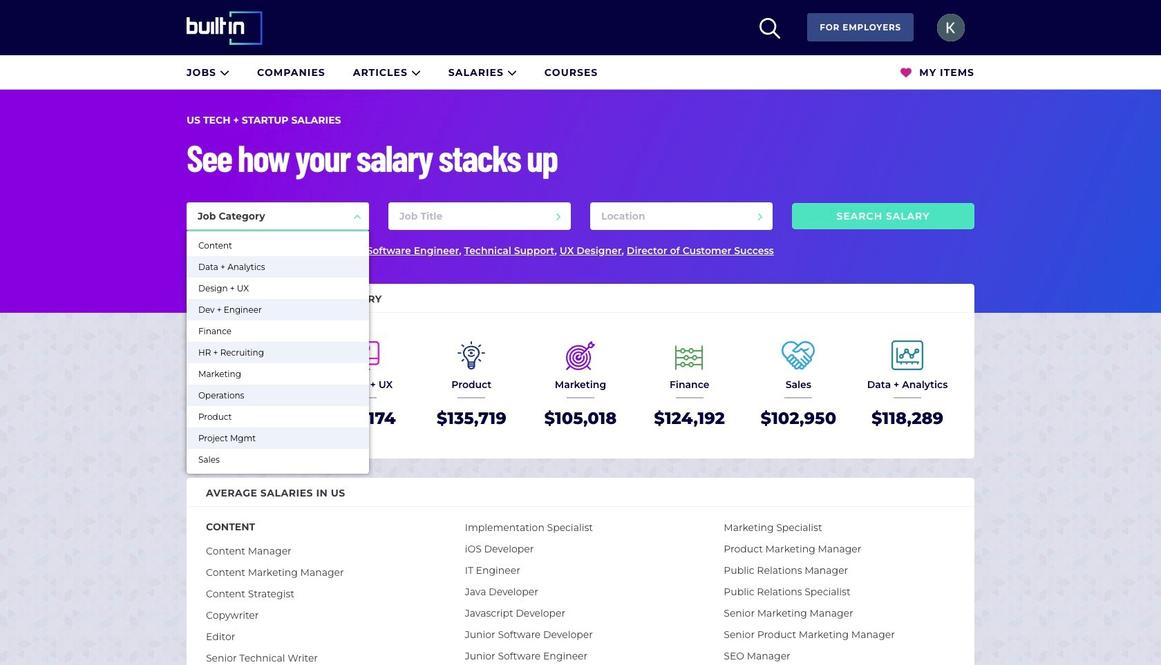 Task type: locate. For each thing, give the bounding box(es) containing it.
icon image
[[760, 18, 781, 39], [901, 67, 912, 78], [220, 67, 230, 77], [411, 67, 421, 77], [507, 67, 517, 77]]

built in national image
[[187, 11, 282, 45]]



